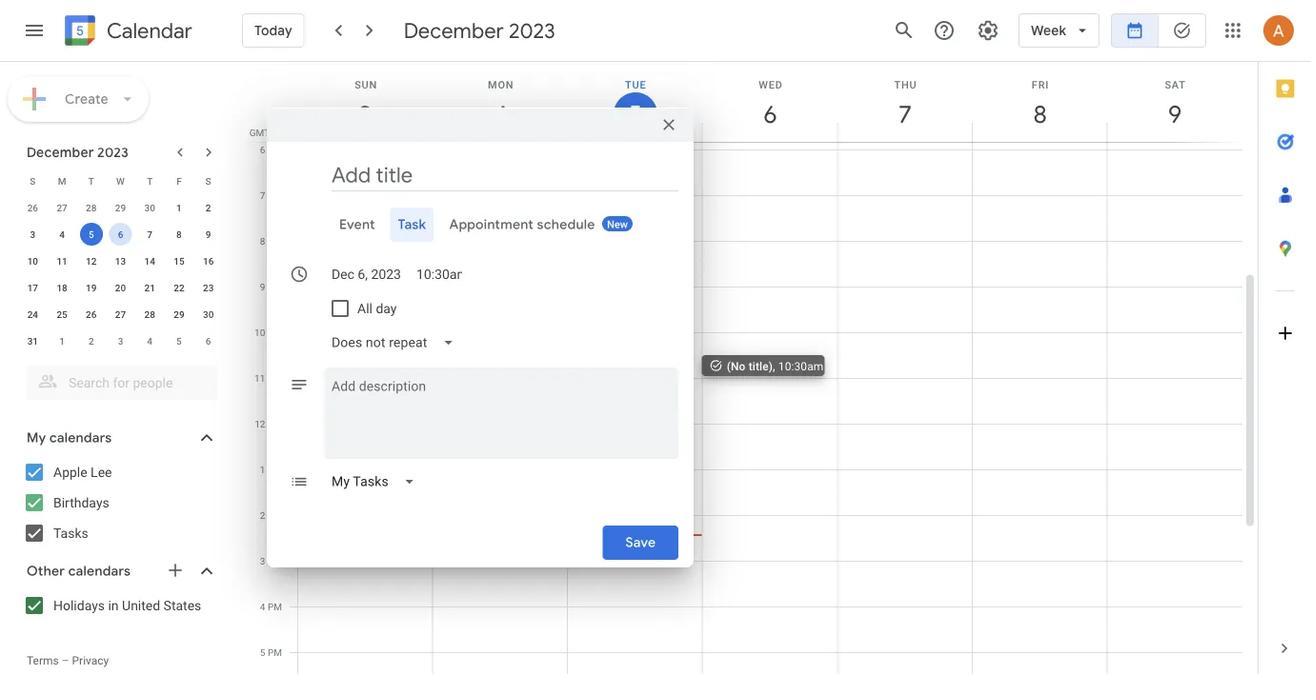 Task type: vqa. For each thing, say whether or not it's contained in the screenshot.


Task type: locate. For each thing, give the bounding box(es) containing it.
0 horizontal spatial t
[[88, 175, 94, 187]]

8 down fri
[[1032, 99, 1046, 130]]

december up m
[[27, 144, 94, 161]]

today
[[254, 22, 292, 39]]

9 down sat
[[1167, 99, 1181, 130]]

2 row from the top
[[18, 194, 223, 221]]

holidays
[[53, 598, 105, 614]]

0 vertical spatial december 2023
[[404, 17, 555, 44]]

3 am from the top
[[268, 235, 282, 247]]

gmt-08
[[249, 127, 282, 138]]

0 vertical spatial 26
[[27, 202, 38, 213]]

november 26 element
[[21, 196, 44, 219]]

task button
[[390, 208, 434, 242]]

am up "12 pm"
[[268, 373, 282, 384]]

5 for january 5 element
[[176, 335, 182, 347]]

(no title) , 10:30am
[[727, 360, 824, 373]]

row
[[18, 168, 223, 194], [18, 194, 223, 221], [18, 221, 223, 248], [18, 248, 223, 274], [18, 274, 223, 301], [18, 301, 223, 328], [18, 328, 223, 354]]

am down 9 am
[[268, 327, 282, 338]]

10 up 11 am
[[254, 327, 265, 338]]

12 down 11 am
[[255, 418, 265, 430]]

,
[[773, 360, 775, 373]]

calendars inside the my calendars dropdown button
[[49, 430, 112, 447]]

january 4 element
[[138, 330, 161, 353]]

calendars up apple lee
[[49, 430, 112, 447]]

1 horizontal spatial 27
[[115, 309, 126, 320]]

calendars inside other calendars dropdown button
[[68, 563, 131, 580]]

6 pm from the top
[[268, 647, 282, 658]]

other
[[27, 563, 65, 580]]

1 vertical spatial 2023
[[97, 144, 129, 161]]

my calendars button
[[4, 423, 236, 454]]

1 vertical spatial december 2023
[[27, 144, 129, 161]]

january 3 element
[[109, 330, 132, 353]]

26 inside november 26 element
[[27, 202, 38, 213]]

2 horizontal spatial 9
[[1167, 99, 1181, 130]]

f
[[176, 175, 182, 187]]

1 vertical spatial 28
[[144, 309, 155, 320]]

date_range button
[[1111, 8, 1159, 53]]

week
[[1031, 22, 1066, 39]]

6 row from the top
[[18, 301, 223, 328]]

event button
[[332, 208, 383, 242]]

12 up 19
[[86, 255, 97, 267]]

10:30am
[[778, 360, 824, 373]]

11 inside row
[[57, 255, 67, 267]]

5 down "4 pm"
[[260, 647, 265, 658]]

1 down 25 "element"
[[59, 335, 65, 347]]

5 up 12 element
[[89, 229, 94, 240]]

0 horizontal spatial tab list
[[282, 208, 678, 242]]

3 up "10" element
[[30, 229, 35, 240]]

pm down 2 pm
[[268, 556, 282, 567]]

7 down thu
[[897, 99, 911, 130]]

28 inside the 28 'element'
[[144, 309, 155, 320]]

today button
[[242, 8, 305, 53]]

12 for 12
[[86, 255, 97, 267]]

3 down sun
[[358, 99, 371, 130]]

1 vertical spatial 12
[[255, 418, 265, 430]]

december 2023
[[404, 17, 555, 44], [27, 144, 129, 161]]

1 horizontal spatial 7
[[260, 190, 265, 201]]

my calendars list
[[4, 457, 236, 549]]

26 down 19
[[86, 309, 97, 320]]

1 row from the top
[[18, 168, 223, 194]]

22
[[174, 282, 184, 294]]

pm up 1 pm
[[268, 418, 282, 430]]

8 inside row
[[176, 229, 182, 240]]

7 inside row
[[147, 229, 153, 240]]

december 2023 up mon
[[404, 17, 555, 44]]

am
[[268, 144, 282, 155], [268, 190, 282, 201], [268, 235, 282, 247], [268, 281, 282, 293], [268, 327, 282, 338], [268, 373, 282, 384]]

pm
[[268, 418, 282, 430], [268, 464, 282, 476], [268, 510, 282, 521], [268, 556, 282, 567], [268, 601, 282, 613], [268, 647, 282, 658]]

4 row from the top
[[18, 248, 223, 274]]

–
[[584, 534, 592, 547], [62, 655, 69, 668]]

2023
[[509, 17, 555, 44], [97, 144, 129, 161]]

january 2 element
[[80, 330, 103, 353]]

1 horizontal spatial 9
[[260, 281, 265, 293]]

1 horizontal spatial 30
[[203, 309, 214, 320]]

10 inside row
[[27, 255, 38, 267]]

3 row from the top
[[18, 221, 223, 248]]

1 vertical spatial calendars
[[68, 563, 131, 580]]

23
[[203, 282, 214, 294]]

pm for 4 pm
[[268, 601, 282, 613]]

7 row from the top
[[18, 328, 223, 354]]

0 horizontal spatial 10
[[27, 255, 38, 267]]

8 column header
[[972, 62, 1108, 142]]

0 vertical spatial 1
[[176, 202, 182, 213]]

3 pm
[[260, 556, 282, 567]]

28 element
[[138, 303, 161, 326]]

january 5 element
[[168, 330, 190, 353]]

1 vertical spatial 7
[[260, 190, 265, 201]]

7 down november 30 element in the top of the page
[[147, 229, 153, 240]]

1 horizontal spatial 1
[[176, 202, 182, 213]]

december 2023 up m
[[27, 144, 129, 161]]

0 vertical spatial calendars
[[49, 430, 112, 447]]

6 am from the top
[[268, 373, 282, 384]]

row down 27 element
[[18, 328, 223, 354]]

s right f
[[205, 175, 211, 187]]

row containing 31
[[18, 328, 223, 354]]

0 vertical spatial 2023
[[509, 17, 555, 44]]

8 up 15 element
[[176, 229, 182, 240]]

1 pm
[[260, 464, 282, 476]]

0 vertical spatial 10
[[27, 255, 38, 267]]

calendars up 'in'
[[68, 563, 131, 580]]

1 vertical spatial 29
[[174, 309, 184, 320]]

0 horizontal spatial 1
[[59, 335, 65, 347]]

0 horizontal spatial 7
[[147, 229, 153, 240]]

0 horizontal spatial 2023
[[97, 144, 129, 161]]

1 horizontal spatial s
[[205, 175, 211, 187]]

5 cell
[[77, 221, 106, 248]]

7 for 7 am
[[260, 190, 265, 201]]

4 down mon
[[493, 99, 506, 130]]

1 vertical spatial –
[[62, 655, 69, 668]]

4
[[493, 99, 506, 130], [59, 229, 65, 240], [147, 335, 153, 347], [260, 601, 265, 613]]

29 element
[[168, 303, 190, 326]]

0 vertical spatial 11
[[57, 255, 67, 267]]

9 inside sat 9
[[1167, 99, 1181, 130]]

1 horizontal spatial 11
[[254, 373, 265, 384]]

28 for "november 28" "element"
[[86, 202, 97, 213]]

1 vertical spatial 30
[[203, 309, 214, 320]]

12 for 12 pm
[[255, 418, 265, 430]]

0 horizontal spatial 27
[[57, 202, 67, 213]]

2023 up w
[[97, 144, 129, 161]]

am for 11 am
[[268, 373, 282, 384]]

1 horizontal spatial 2023
[[509, 17, 555, 44]]

0 vertical spatial 7
[[897, 99, 911, 130]]

tab list
[[1259, 62, 1311, 622], [282, 208, 678, 242]]

– right terms
[[62, 655, 69, 668]]

7
[[897, 99, 911, 130], [260, 190, 265, 201], [147, 229, 153, 240]]

wed
[[759, 79, 783, 91]]

21 element
[[138, 276, 161, 299]]

apple
[[53, 465, 87, 480]]

30 inside november 30 element
[[144, 202, 155, 213]]

calendars for other calendars
[[68, 563, 131, 580]]

2 am from the top
[[268, 190, 282, 201]]

tue 5
[[625, 79, 647, 129]]

29 down 22
[[174, 309, 184, 320]]

28 up 5, today element
[[86, 202, 97, 213]]

10 for 10 am
[[254, 327, 265, 338]]

31 element
[[21, 330, 44, 353]]

7 link
[[883, 92, 927, 136]]

calendars for my calendars
[[49, 430, 112, 447]]

0 vertical spatial 9
[[1167, 99, 1181, 130]]

row up 20 element at left
[[18, 248, 223, 274]]

2 s from the left
[[205, 175, 211, 187]]

8 for 8
[[176, 229, 182, 240]]

10 inside grid
[[254, 327, 265, 338]]

6 down wed
[[762, 99, 776, 130]]

pm up 2 pm
[[268, 464, 282, 476]]

11 up 18
[[57, 255, 67, 267]]

28 down 21
[[144, 309, 155, 320]]

1
[[176, 202, 182, 213], [59, 335, 65, 347], [260, 464, 265, 476]]

3 pm from the top
[[268, 510, 282, 521]]

1 vertical spatial 9
[[206, 229, 211, 240]]

row down w
[[18, 194, 223, 221]]

18 element
[[51, 276, 73, 299]]

26
[[27, 202, 38, 213], [86, 309, 97, 320]]

5, today element
[[80, 223, 103, 246]]

1 s from the left
[[30, 175, 36, 187]]

row down november 29 element
[[18, 221, 223, 248]]

mon
[[488, 79, 514, 91]]

8 am
[[260, 235, 282, 247]]

2 down meeting
[[575, 534, 581, 547]]

26 element
[[80, 303, 103, 326]]

1 horizontal spatial t
[[147, 175, 153, 187]]

1 am from the top
[[268, 144, 282, 155]]

1 horizontal spatial –
[[584, 534, 592, 547]]

thu
[[894, 79, 917, 91]]

am down 08
[[268, 144, 282, 155]]

row group
[[18, 194, 223, 354]]

with
[[620, 520, 642, 533]]

2 horizontal spatial 7
[[897, 99, 911, 130]]

3pm
[[595, 534, 618, 547]]

21
[[144, 282, 155, 294]]

calendars
[[49, 430, 112, 447], [68, 563, 131, 580]]

mon 4
[[488, 79, 514, 130]]

calendar
[[107, 18, 192, 44]]

wed 6
[[759, 79, 783, 130]]

1 horizontal spatial 28
[[144, 309, 155, 320]]

2 vertical spatial 7
[[147, 229, 153, 240]]

0 horizontal spatial 29
[[115, 202, 126, 213]]

5 am from the top
[[268, 327, 282, 338]]

10 up 17
[[27, 255, 38, 267]]

november 30 element
[[138, 196, 161, 219]]

9 up 16 element
[[206, 229, 211, 240]]

6 down 30 element
[[206, 335, 211, 347]]

08
[[271, 127, 282, 138]]

1 for 1 pm
[[260, 464, 265, 476]]

am for 9 am
[[268, 281, 282, 293]]

15
[[174, 255, 184, 267]]

grid containing 3
[[244, 62, 1258, 676]]

1 horizontal spatial december 2023
[[404, 17, 555, 44]]

1 horizontal spatial 8
[[260, 235, 265, 247]]

29 inside "element"
[[174, 309, 184, 320]]

30 for november 30 element in the top of the page
[[144, 202, 155, 213]]

30
[[144, 202, 155, 213], [203, 309, 214, 320]]

29 up 6 cell
[[115, 202, 126, 213]]

row up january 3 element
[[18, 301, 223, 328]]

6 cell
[[106, 221, 135, 248]]

30 element
[[197, 303, 220, 326]]

pm down "4 pm"
[[268, 647, 282, 658]]

5 row from the top
[[18, 274, 223, 301]]

0 horizontal spatial december
[[27, 144, 94, 161]]

am down 7 am on the top left of page
[[268, 235, 282, 247]]

2
[[206, 202, 211, 213], [89, 335, 94, 347], [260, 510, 265, 521], [575, 534, 581, 547]]

2 pm from the top
[[268, 464, 282, 476]]

0 vertical spatial 30
[[144, 202, 155, 213]]

am for 6 am
[[268, 144, 282, 155]]

5 down 29 "element"
[[176, 335, 182, 347]]

0 vertical spatial 29
[[115, 202, 126, 213]]

0 horizontal spatial 30
[[144, 202, 155, 213]]

30 down 23
[[203, 309, 214, 320]]

27 down m
[[57, 202, 67, 213]]

0 horizontal spatial –
[[62, 655, 69, 668]]

2023 up mon
[[509, 17, 555, 44]]

appointment
[[449, 216, 534, 233]]

9 inside row
[[206, 229, 211, 240]]

6 down november 29 element
[[118, 229, 123, 240]]

1 horizontal spatial 26
[[86, 309, 97, 320]]

2 vertical spatial 1
[[260, 464, 265, 476]]

1 vertical spatial 26
[[86, 309, 97, 320]]

– down meeting
[[584, 534, 592, 547]]

fri
[[1032, 79, 1049, 91]]

1 horizontal spatial 10
[[254, 327, 265, 338]]

calendar element
[[61, 11, 192, 53]]

4 pm from the top
[[268, 556, 282, 567]]

5 pm from the top
[[268, 601, 282, 613]]

t up "november 28" "element"
[[88, 175, 94, 187]]

11 inside grid
[[254, 373, 265, 384]]

grid
[[244, 62, 1258, 676]]

1 down f
[[176, 202, 182, 213]]

other calendars
[[27, 563, 131, 580]]

28 for the 28 'element'
[[144, 309, 155, 320]]

january 6 element
[[197, 330, 220, 353]]

4 link
[[479, 92, 523, 136]]

28 inside "november 28" "element"
[[86, 202, 97, 213]]

november 29 element
[[109, 196, 132, 219]]

0 horizontal spatial 11
[[57, 255, 67, 267]]

new
[[607, 219, 628, 231]]

1 vertical spatial 27
[[115, 309, 126, 320]]

2 horizontal spatial 1
[[260, 464, 265, 476]]

5 inside cell
[[89, 229, 94, 240]]

jim
[[645, 520, 665, 533]]

(no
[[727, 360, 746, 373]]

9 column header
[[1107, 62, 1243, 142]]

december up mon
[[404, 17, 504, 44]]

birthdays
[[53, 495, 109, 511]]

9 up 10 am
[[260, 281, 265, 293]]

9 link
[[1153, 92, 1197, 136]]

t up november 30 element in the top of the page
[[147, 175, 153, 187]]

0 vertical spatial 27
[[57, 202, 67, 213]]

9 am
[[260, 281, 282, 293]]

1 pm from the top
[[268, 418, 282, 430]]

1 horizontal spatial december
[[404, 17, 504, 44]]

pm down 3 pm
[[268, 601, 282, 613]]

0 horizontal spatial 28
[[86, 202, 97, 213]]

row containing 24
[[18, 301, 223, 328]]

row up november 29 element
[[18, 168, 223, 194]]

2 horizontal spatial 8
[[1032, 99, 1046, 130]]

5 down tue
[[628, 99, 641, 129]]

0 horizontal spatial 26
[[27, 202, 38, 213]]

26 left november 27 element
[[27, 202, 38, 213]]

1 horizontal spatial 12
[[255, 418, 265, 430]]

0 vertical spatial 28
[[86, 202, 97, 213]]

9
[[1167, 99, 1181, 130], [206, 229, 211, 240], [260, 281, 265, 293]]

10
[[27, 255, 38, 267], [254, 327, 265, 338]]

7 up 8 am
[[260, 190, 265, 201]]

row down '13' element
[[18, 274, 223, 301]]

14 element
[[138, 250, 161, 273]]

date_range
[[1125, 21, 1144, 40]]

pm up 3 pm
[[268, 510, 282, 521]]

11 down 10 am
[[254, 373, 265, 384]]

6 column header
[[702, 62, 838, 142]]

27 down 20
[[115, 309, 126, 320]]

schedule
[[537, 216, 595, 233]]

s up november 26 element at top left
[[30, 175, 36, 187]]

8 inside fri 8
[[1032, 99, 1046, 130]]

0 vertical spatial 12
[[86, 255, 97, 267]]

7 column header
[[837, 62, 973, 142]]

26 for "26" element
[[86, 309, 97, 320]]

am up 8 am
[[268, 190, 282, 201]]

20
[[115, 282, 126, 294]]

30 inside 30 element
[[203, 309, 214, 320]]

1 vertical spatial 10
[[254, 327, 265, 338]]

t
[[88, 175, 94, 187], [147, 175, 153, 187]]

28
[[86, 202, 97, 213], [144, 309, 155, 320]]

3 link
[[344, 92, 388, 136]]

0 horizontal spatial 8
[[176, 229, 182, 240]]

0 vertical spatial –
[[584, 534, 592, 547]]

30 right november 29 element
[[144, 202, 155, 213]]

november 28 element
[[80, 196, 103, 219]]

1 for january 1 element
[[59, 335, 65, 347]]

0 horizontal spatial 9
[[206, 229, 211, 240]]

2 vertical spatial 9
[[260, 281, 265, 293]]

None field
[[324, 326, 469, 360], [324, 465, 431, 499], [324, 326, 469, 360], [324, 465, 431, 499]]

1 vertical spatial 11
[[254, 373, 265, 384]]

terms link
[[27, 655, 59, 668]]

1 vertical spatial 1
[[59, 335, 65, 347]]

12 inside december 2023 grid
[[86, 255, 97, 267]]

1 inside grid
[[260, 464, 265, 476]]

None search field
[[0, 358, 236, 400]]

22 element
[[168, 276, 190, 299]]

6 inside wed 6
[[762, 99, 776, 130]]

1 down "12 pm"
[[260, 464, 265, 476]]

other calendars button
[[4, 557, 236, 587]]

row containing 17
[[18, 274, 223, 301]]

3 down 2 pm
[[260, 556, 265, 567]]

0 horizontal spatial 12
[[86, 255, 97, 267]]

1 horizontal spatial 29
[[174, 309, 184, 320]]

27 inside november 27 element
[[57, 202, 67, 213]]

24
[[27, 309, 38, 320]]

0 horizontal spatial s
[[30, 175, 36, 187]]

8 up 9 am
[[260, 235, 265, 247]]

6 inside january 6 element
[[206, 335, 211, 347]]

27 inside 27 element
[[115, 309, 126, 320]]

8
[[1032, 99, 1046, 130], [176, 229, 182, 240], [260, 235, 265, 247]]

am down 8 am
[[268, 281, 282, 293]]

4 am from the top
[[268, 281, 282, 293]]



Task type: describe. For each thing, give the bounding box(es) containing it.
16 element
[[197, 250, 220, 273]]

november 27 element
[[51, 196, 73, 219]]

Search for people text field
[[38, 366, 206, 400]]

7 am
[[260, 190, 282, 201]]

my
[[27, 430, 46, 447]]

3 column header
[[297, 62, 433, 142]]

privacy link
[[72, 655, 109, 668]]

6 down gmt-
[[260, 144, 265, 155]]

19 element
[[80, 276, 103, 299]]

row group containing 26
[[18, 194, 223, 354]]

31
[[27, 335, 38, 347]]

6 am
[[260, 144, 282, 155]]

20 element
[[109, 276, 132, 299]]

december 2023 grid
[[18, 168, 223, 354]]

11 am
[[254, 373, 282, 384]]

Start time text field
[[416, 257, 462, 292]]

day
[[376, 301, 397, 317]]

appointment schedule
[[449, 216, 595, 233]]

all day
[[357, 301, 397, 317]]

1 horizontal spatial tab list
[[1259, 62, 1311, 622]]

5 link
[[614, 92, 657, 136]]

sun 3
[[355, 79, 378, 130]]

29 for november 29 element
[[115, 202, 126, 213]]

pm for 2 pm
[[268, 510, 282, 521]]

sun
[[355, 79, 378, 91]]

1 vertical spatial december
[[27, 144, 94, 161]]

my calendars
[[27, 430, 112, 447]]

w
[[116, 175, 125, 187]]

pm for 12 pm
[[268, 418, 282, 430]]

meeting with jim 2 – 3pm
[[575, 520, 665, 547]]

8 link
[[1018, 92, 1062, 136]]

12 element
[[80, 250, 103, 273]]

calendar heading
[[103, 18, 192, 44]]

23 element
[[197, 276, 220, 299]]

4 pm
[[260, 601, 282, 613]]

row containing s
[[18, 168, 223, 194]]

tasks
[[53, 526, 88, 541]]

11 element
[[51, 250, 73, 273]]

tab list containing event
[[282, 208, 678, 242]]

tue
[[625, 79, 647, 91]]

– inside meeting with jim 2 – 3pm
[[584, 534, 592, 547]]

0 horizontal spatial december 2023
[[27, 144, 129, 161]]

27 element
[[109, 303, 132, 326]]

25 element
[[51, 303, 73, 326]]

2 inside meeting with jim 2 – 3pm
[[575, 534, 581, 547]]

2 up 3 pm
[[260, 510, 265, 521]]

5 pm
[[260, 647, 282, 658]]

17
[[27, 282, 38, 294]]

holidays in united states
[[53, 598, 201, 614]]

task_alt
[[1173, 21, 1192, 40]]

am for 7 am
[[268, 190, 282, 201]]

4 down 3 pm
[[260, 601, 265, 613]]

Add title text field
[[332, 161, 678, 190]]

pm for 3 pm
[[268, 556, 282, 567]]

16
[[203, 255, 214, 267]]

30 for 30 element
[[203, 309, 214, 320]]

1 t from the left
[[88, 175, 94, 187]]

am for 10 am
[[268, 327, 282, 338]]

sat
[[1165, 79, 1186, 91]]

10 for 10
[[27, 255, 38, 267]]

create
[[65, 91, 109, 108]]

8 for 8 am
[[260, 235, 265, 247]]

settings menu image
[[977, 19, 1000, 42]]

5 column header
[[567, 62, 703, 142]]

5 for 5 pm
[[260, 647, 265, 658]]

in
[[108, 598, 119, 614]]

27 for 27 element
[[115, 309, 126, 320]]

pm for 5 pm
[[268, 647, 282, 658]]

row containing 3
[[18, 221, 223, 248]]

0 vertical spatial december
[[404, 17, 504, 44]]

lee
[[91, 465, 112, 480]]

week button
[[1019, 8, 1100, 53]]

title)
[[749, 360, 773, 373]]

5 inside tue 5
[[628, 99, 641, 129]]

13
[[115, 255, 126, 267]]

united
[[122, 598, 160, 614]]

2 up 16 element
[[206, 202, 211, 213]]

17 element
[[21, 276, 44, 299]]

18
[[57, 282, 67, 294]]

terms
[[27, 655, 59, 668]]

gmt-
[[249, 127, 271, 138]]

task_alt button
[[1159, 8, 1206, 53]]

2 pm
[[260, 510, 282, 521]]

all
[[357, 301, 373, 317]]

privacy
[[72, 655, 109, 668]]

row containing 26
[[18, 194, 223, 221]]

11 for 11 am
[[254, 373, 265, 384]]

event
[[339, 216, 375, 233]]

27 for november 27 element
[[57, 202, 67, 213]]

19
[[86, 282, 97, 294]]

2 down "26" element
[[89, 335, 94, 347]]

2 t from the left
[[147, 175, 153, 187]]

3 down 27 element
[[118, 335, 123, 347]]

14
[[144, 255, 155, 267]]

10 am
[[254, 327, 282, 338]]

9 for 9
[[206, 229, 211, 240]]

apple lee
[[53, 465, 112, 480]]

4 inside mon 4
[[493, 99, 506, 130]]

5 for 5, today element
[[89, 229, 94, 240]]

15 element
[[168, 250, 190, 273]]

11 for 11
[[57, 255, 67, 267]]

row containing 10
[[18, 248, 223, 274]]

13 element
[[109, 250, 132, 273]]

am for 8 am
[[268, 235, 282, 247]]

add other calendars image
[[166, 561, 185, 580]]

3 inside sun 3
[[358, 99, 371, 130]]

7 inside thu 7
[[897, 99, 911, 130]]

24 element
[[21, 303, 44, 326]]

meeting
[[575, 520, 617, 533]]

main drawer image
[[23, 19, 46, 42]]

9 for 9 am
[[260, 281, 265, 293]]

task
[[398, 216, 426, 233]]

4 down the 28 'element'
[[147, 335, 153, 347]]

sat 9
[[1165, 79, 1186, 130]]

10 element
[[21, 250, 44, 273]]

6 inside 6 cell
[[118, 229, 123, 240]]

29 for 29 "element"
[[174, 309, 184, 320]]

6 link
[[749, 92, 792, 136]]

new element
[[602, 216, 633, 232]]

create button
[[8, 76, 149, 122]]

Add description text field
[[324, 375, 678, 444]]

terms – privacy
[[27, 655, 109, 668]]

12 pm
[[255, 418, 282, 430]]

4 column header
[[432, 62, 568, 142]]

january 1 element
[[51, 330, 73, 353]]

Start date text field
[[332, 257, 401, 292]]

pm for 1 pm
[[268, 464, 282, 476]]

states
[[164, 598, 201, 614]]

4 down november 27 element
[[59, 229, 65, 240]]

fri 8
[[1032, 79, 1049, 130]]

25
[[57, 309, 67, 320]]

m
[[58, 175, 66, 187]]

26 for november 26 element at top left
[[27, 202, 38, 213]]

7 for 7
[[147, 229, 153, 240]]



